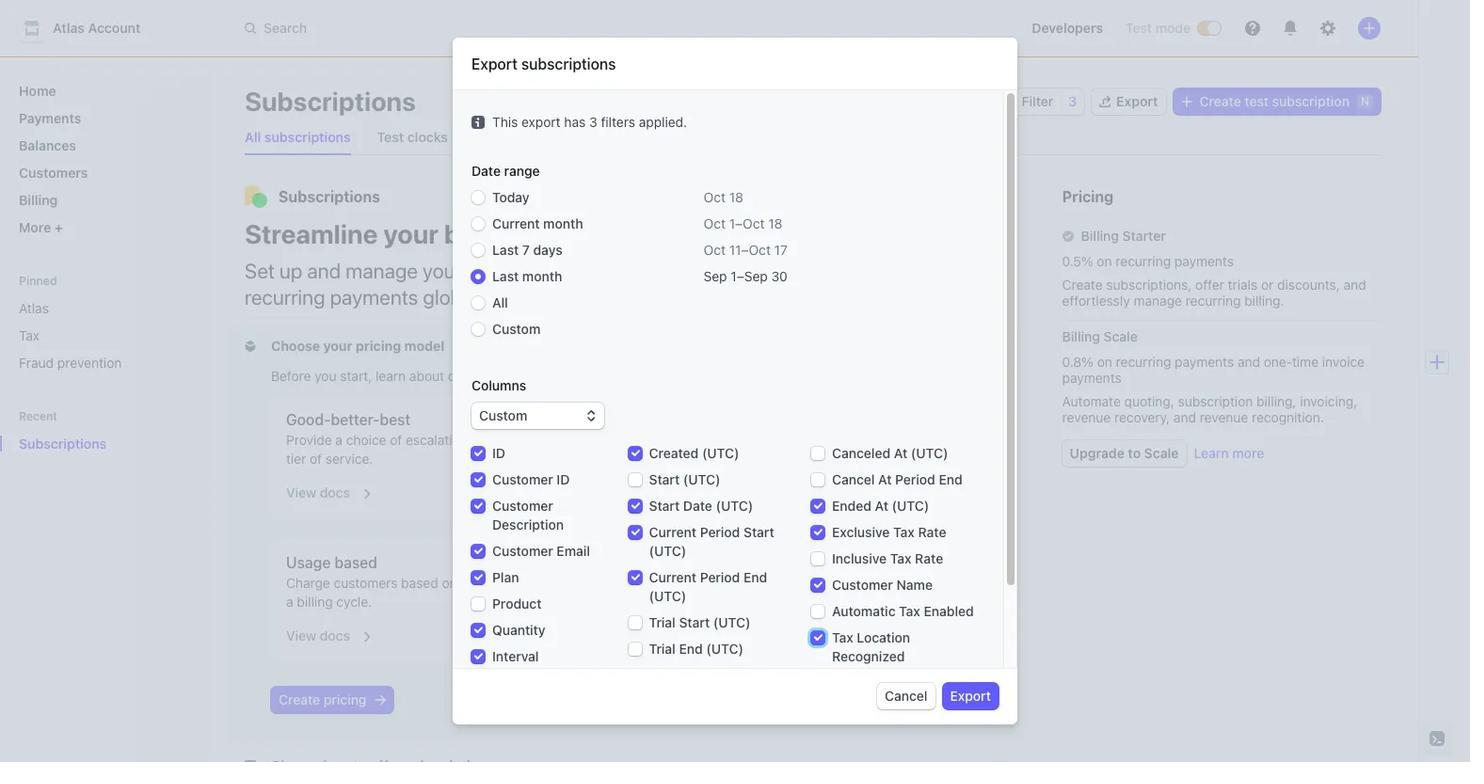Task type: vqa. For each thing, say whether or not it's contained in the screenshot.


Task type: locate. For each thing, give the bounding box(es) containing it.
1 horizontal spatial id
[[557, 472, 570, 488]]

product
[[492, 596, 542, 612]]

1 vertical spatial test
[[377, 129, 404, 145]]

1 for oct 1
[[729, 216, 735, 232]]

a up service.
[[336, 432, 343, 448]]

billing up 0.8% at the top right
[[1063, 329, 1100, 345]]

1 vertical spatial month
[[522, 268, 562, 284]]

a inside good-better-best provide a choice of escalating prices, based on tier of service.
[[336, 432, 343, 448]]

prevention
[[57, 355, 122, 371]]

customer up description
[[492, 498, 553, 514]]

–
[[735, 216, 743, 232], [741, 242, 749, 258], [737, 268, 744, 284]]

customer inside customer description
[[492, 498, 553, 514]]

1 vertical spatial subscription
[[1178, 394, 1253, 410]]

create for create pricing
[[279, 692, 320, 708]]

docs for other pricing model
[[673, 628, 703, 644]]

2 vertical spatial export
[[950, 688, 991, 704]]

2 vertical spatial billing
[[297, 594, 333, 610]]

1
[[729, 216, 735, 232], [731, 268, 737, 284]]

1 horizontal spatial based
[[401, 575, 438, 591]]

0 horizontal spatial sep
[[704, 268, 727, 284]]

18 up oct 1 – oct 18
[[729, 189, 744, 205]]

billing inside 'core navigation links' element
[[19, 192, 58, 208]]

export button down test mode
[[1092, 88, 1166, 115]]

or
[[1261, 277, 1274, 293]]

trial for trial end (utc)
[[649, 641, 676, 657]]

customer for customer id
[[492, 472, 553, 488]]

customer email
[[492, 543, 590, 559]]

date down 'start (utc)'
[[683, 498, 713, 514]]

3 right has
[[589, 114, 597, 130]]

effortlessly
[[1063, 293, 1130, 309]]

2 vertical spatial billing
[[1063, 329, 1100, 345]]

(utc) inside current period start (utc)
[[649, 543, 686, 559]]

billing down charge
[[297, 594, 333, 610]]

0 horizontal spatial based
[[335, 554, 377, 571]]

0 horizontal spatial scale
[[1104, 329, 1138, 345]]

1 sep from the left
[[704, 268, 727, 284]]

2 vertical spatial to
[[850, 575, 863, 591]]

0 vertical spatial create
[[1200, 93, 1241, 109]]

pricing inside dropdown button
[[356, 338, 401, 354]]

starter
[[1123, 228, 1166, 244]]

2 vertical spatial period
[[700, 570, 740, 586]]

1 vertical spatial model
[[735, 554, 779, 571]]

oct for 18
[[704, 189, 726, 205]]

0 vertical spatial at
[[894, 445, 908, 461]]

oct 1 – oct 18
[[704, 216, 783, 232]]

of down best
[[390, 432, 402, 448]]

at for cancel
[[878, 472, 892, 488]]

1 horizontal spatial revenue
[[1063, 410, 1111, 426]]

to inside button
[[1128, 445, 1141, 461]]

payments
[[1175, 253, 1234, 269], [330, 285, 418, 310], [1175, 354, 1234, 370], [1063, 370, 1122, 386]]

test for test clocks
[[377, 129, 404, 145]]

current inside current period start (utc)
[[649, 524, 697, 540]]

0 vertical spatial model
[[404, 338, 445, 354]]

1 vertical spatial rate
[[915, 551, 943, 567]]

0 vertical spatial to
[[624, 259, 642, 283]]

payments inside the streamline your billing workflows set up and manage your billing operations to capture more revenue and accept recurring payments globally.
[[330, 285, 418, 310]]

this
[[492, 114, 518, 130]]

2 horizontal spatial create
[[1200, 93, 1241, 109]]

customer
[[492, 472, 553, 488], [492, 498, 553, 514], [492, 543, 553, 559], [832, 577, 893, 593]]

more down oct 11 – oct 17
[[719, 259, 765, 283]]

cancel down recognized on the bottom right
[[885, 688, 928, 704]]

revenue up upgrade
[[1063, 410, 1111, 426]]

1 horizontal spatial export button
[[1092, 88, 1166, 115]]

1 horizontal spatial scale
[[1144, 445, 1179, 461]]

recurring inside the streamline your billing workflows set up and manage your billing operations to capture more revenue and accept recurring payments globally.
[[245, 285, 325, 310]]

rate up inclusive tax rate
[[918, 524, 947, 540]]

view for good-better-best
[[286, 485, 316, 501]]

0 horizontal spatial export
[[472, 56, 518, 72]]

based up customers at left
[[335, 554, 377, 571]]

more
[[19, 219, 55, 235]]

0 vertical spatial 1
[[729, 216, 735, 232]]

of inside determine price by the number of people using a subscription.
[[832, 432, 844, 448]]

cancel button
[[877, 683, 935, 710]]

1 horizontal spatial atlas
[[53, 20, 85, 36]]

current up other
[[649, 524, 697, 540]]

0.8%
[[1063, 354, 1094, 370]]

0 vertical spatial export
[[472, 56, 518, 72]]

scale down effortlessly
[[1104, 329, 1138, 345]]

1 horizontal spatial create
[[1063, 277, 1103, 293]]

0 vertical spatial cancel
[[832, 472, 875, 488]]

based left how
[[401, 575, 438, 591]]

docs for usage based
[[320, 628, 350, 644]]

1 last from the top
[[492, 242, 519, 258]]

current inside current period end (utc)
[[649, 570, 697, 586]]

oct for 1
[[704, 216, 726, 232]]

2 vertical spatial at
[[875, 498, 889, 514]]

current for current period end (utc)
[[649, 570, 697, 586]]

provide
[[286, 432, 332, 448]]

and right recovery, at bottom
[[1174, 410, 1196, 426]]

payments up offer
[[1175, 253, 1234, 269]]

upgrade to scale button
[[1063, 441, 1187, 467]]

subscriptions inside 'link'
[[264, 129, 351, 145]]

on right 0.8% at the top right
[[1097, 354, 1113, 370]]

view docs button up application
[[628, 616, 727, 650]]

accept
[[884, 259, 946, 283]]

0 vertical spatial billing
[[19, 192, 58, 208]]

subscriptions for all subscriptions
[[264, 129, 351, 145]]

atlas inside button
[[53, 20, 85, 36]]

export down search search field at the top
[[472, 56, 518, 72]]

1 horizontal spatial manage
[[1134, 293, 1182, 309]]

prices
[[750, 575, 788, 591]]

end
[[939, 472, 963, 488], [744, 570, 767, 586], [679, 641, 703, 657]]

1 vertical spatial create
[[1063, 277, 1103, 293]]

(utc) inside current period end (utc)
[[649, 588, 686, 604]]

sep
[[704, 268, 727, 284], [744, 268, 768, 284]]

filter
[[1022, 93, 1054, 109]]

svg image
[[1003, 96, 1014, 107], [1181, 96, 1192, 107], [245, 341, 256, 352], [374, 695, 386, 706]]

0 horizontal spatial a
[[286, 594, 293, 610]]

current
[[492, 216, 540, 232], [649, 524, 697, 540], [649, 570, 697, 586]]

0 vertical spatial based
[[516, 432, 553, 448]]

trial end (utc)
[[649, 641, 744, 657]]

view docs up application
[[640, 628, 703, 644]]

all inside all subscriptions 'link'
[[245, 129, 261, 145]]

and
[[307, 259, 341, 283], [846, 259, 880, 283], [1344, 277, 1367, 293], [1238, 354, 1261, 370], [1174, 410, 1196, 426], [724, 575, 747, 591]]

– for oct 18
[[735, 216, 743, 232]]

number
[[782, 432, 828, 448]]

customer for customer name
[[832, 577, 893, 593]]

pinned
[[19, 274, 57, 288]]

create test subscription
[[1200, 93, 1350, 109]]

last down last 7 days
[[492, 268, 519, 284]]

2 trial from the top
[[649, 641, 676, 657]]

0 vertical spatial trial
[[649, 615, 676, 631]]

on inside usage based charge customers based on how much they use in a billing cycle.
[[442, 575, 457, 591]]

customer description
[[492, 498, 564, 533]]

ended at (utc)
[[832, 498, 929, 514]]

search
[[264, 20, 307, 36]]

1 vertical spatial billing
[[1081, 228, 1119, 244]]

billing link
[[11, 185, 192, 216]]

0 vertical spatial current
[[492, 216, 540, 232]]

1 vertical spatial cancel
[[885, 688, 928, 704]]

view docs button for other pricing model
[[628, 616, 727, 650]]

customer up customer description
[[492, 472, 553, 488]]

start inside current period start (utc)
[[744, 524, 775, 540]]

1 horizontal spatial 3
[[1069, 93, 1077, 109]]

model up prices
[[735, 554, 779, 571]]

set
[[245, 259, 275, 283]]

0 vertical spatial atlas
[[53, 20, 85, 36]]

0 horizontal spatial atlas
[[19, 300, 49, 316]]

of left 'people'
[[832, 432, 844, 448]]

your
[[383, 218, 439, 249], [423, 259, 462, 283], [323, 338, 353, 354], [640, 594, 666, 610]]

atlas down pinned
[[19, 300, 49, 316]]

mode
[[1156, 20, 1191, 36]]

1 horizontal spatial test
[[1126, 20, 1152, 36]]

period for end
[[700, 570, 740, 586]]

last left 7
[[492, 242, 519, 258]]

customer name
[[832, 577, 933, 593]]

1 horizontal spatial model
[[735, 554, 779, 571]]

to left capture
[[624, 259, 642, 283]]

tax inside tax location recognized
[[832, 630, 854, 646]]

1 horizontal spatial 18
[[768, 216, 783, 232]]

0 vertical spatial rate
[[918, 524, 947, 540]]

create for create test subscription
[[1200, 93, 1241, 109]]

discounts,
[[1278, 277, 1340, 293]]

2 horizontal spatial revenue
[[1200, 410, 1249, 426]]

last for last 7 days
[[492, 242, 519, 258]]

recurring down the up
[[245, 285, 325, 310]]

manage up choose your pricing model
[[346, 259, 418, 283]]

all subscriptions link
[[237, 124, 358, 151]]

subscriptions up all subscriptions at the left top of the page
[[245, 86, 416, 117]]

a down charge
[[286, 594, 293, 610]]

– down oct 11 – oct 17
[[737, 268, 744, 284]]

cancel inside button
[[885, 688, 928, 704]]

columns
[[472, 378, 526, 394]]

model up about
[[404, 338, 445, 354]]

0 horizontal spatial all
[[245, 129, 261, 145]]

1 horizontal spatial end
[[744, 570, 767, 586]]

customer for customer description
[[492, 498, 553, 514]]

core navigation links element
[[11, 75, 192, 243]]

0 horizontal spatial cancel
[[832, 472, 875, 488]]

0 horizontal spatial revenue
[[770, 259, 841, 283]]

1 horizontal spatial a
[[336, 432, 343, 448]]

svg image left choose
[[245, 341, 256, 352]]

period
[[895, 472, 936, 488], [700, 524, 740, 540], [700, 570, 740, 586]]

id up customer description
[[557, 472, 570, 488]]

trial down see
[[649, 615, 676, 631]]

billing inside billing scale 0.8% on recurring payments and one-time invoice payments automate quoting, subscription billing, invoicing, revenue recovery, and revenue recognition.
[[1063, 329, 1100, 345]]

subscriptions inside subscriptions link
[[19, 436, 107, 452]]

1 vertical spatial export button
[[943, 683, 999, 710]]

0 horizontal spatial to
[[624, 259, 642, 283]]

good-better-best provide a choice of escalating prices, based on tier of service.
[[286, 411, 572, 467]]

18
[[729, 189, 744, 205], [768, 216, 783, 232]]

percent
[[749, 667, 797, 683]]

0 vertical spatial subscriptions
[[521, 56, 616, 72]]

view down "tier"
[[286, 485, 316, 501]]

at for ended
[[875, 498, 889, 514]]

0 vertical spatial subscription
[[1272, 93, 1350, 109]]

atlas left account
[[53, 20, 85, 36]]

end inside current period end (utc)
[[744, 570, 767, 586]]

to inside other pricing model see products and prices guidance to help shape your pricing model.
[[850, 575, 863, 591]]

view down charge
[[286, 628, 316, 644]]

subscriptions down recent
[[19, 436, 107, 452]]

using
[[893, 432, 926, 448]]

oct up oct 11 – oct 17
[[743, 216, 765, 232]]

2 vertical spatial create
[[279, 692, 320, 708]]

1 vertical spatial 1
[[731, 268, 737, 284]]

– up 11
[[735, 216, 743, 232]]

1 for sep 1
[[731, 268, 737, 284]]

email
[[557, 543, 590, 559]]

subscription inside billing scale 0.8% on recurring payments and one-time invoice payments automate quoting, subscription billing, invoicing, revenue recovery, and revenue recognition.
[[1178, 394, 1253, 410]]

last for last month
[[492, 268, 519, 284]]

by
[[740, 432, 755, 448]]

1 vertical spatial manage
[[1134, 293, 1182, 309]]

billing down last 7 days
[[467, 259, 519, 283]]

1 vertical spatial based
[[335, 554, 377, 571]]

balances
[[19, 137, 76, 153]]

subscriptions link
[[11, 428, 166, 459]]

recognition.
[[1252, 410, 1324, 426]]

revenue inside the streamline your billing workflows set up and manage your billing operations to capture more revenue and accept recurring payments globally.
[[770, 259, 841, 283]]

oct up oct 1 – oct 18
[[704, 189, 726, 205]]

atlas account
[[53, 20, 141, 36]]

period inside current period end (utc)
[[700, 570, 740, 586]]

0 horizontal spatial subscription
[[1178, 394, 1253, 410]]

and inside 0.5% on recurring payments create subscriptions, offer trials or discounts, and effortlessly manage recurring billing.
[[1344, 277, 1367, 293]]

view for usage based
[[286, 628, 316, 644]]

atlas inside pinned element
[[19, 300, 49, 316]]

customer up automatic at the right
[[832, 577, 893, 593]]

0 vertical spatial more
[[719, 259, 765, 283]]

n
[[1361, 94, 1370, 108]]

customer down description
[[492, 543, 553, 559]]

subscriptions up streamline at the top of page
[[279, 188, 380, 205]]

oct left 11
[[704, 242, 726, 258]]

test left 'mode' at right top
[[1126, 20, 1152, 36]]

start date (utc)
[[649, 498, 753, 514]]

atlas for atlas account
[[53, 20, 85, 36]]

0 vertical spatial test
[[1126, 20, 1152, 36]]

0 horizontal spatial 18
[[729, 189, 744, 205]]

(utc)
[[702, 445, 740, 461], [911, 445, 948, 461], [683, 472, 721, 488], [716, 498, 753, 514], [892, 498, 929, 514], [649, 543, 686, 559], [649, 588, 686, 604], [713, 615, 751, 631], [706, 641, 744, 657]]

last
[[492, 242, 519, 258], [492, 268, 519, 284]]

start up prices
[[744, 524, 775, 540]]

1 vertical spatial all
[[492, 295, 508, 311]]

a inside determine price by the number of people using a subscription.
[[929, 432, 936, 448]]

(utc) up application fee percent
[[706, 641, 744, 657]]

svg image left filter
[[1003, 96, 1014, 107]]

(utc) left by
[[702, 445, 740, 461]]

2 horizontal spatial based
[[516, 432, 553, 448]]

more inside the streamline your billing workflows set up and manage your billing operations to capture more revenue and accept recurring payments globally.
[[719, 259, 765, 283]]

view docs button down service.
[[275, 473, 374, 506]]

0 horizontal spatial export button
[[943, 683, 999, 710]]

subscriptions
[[245, 86, 416, 117], [279, 188, 380, 205], [19, 436, 107, 452]]

2 vertical spatial subscriptions
[[19, 436, 107, 452]]

tab list containing all subscriptions
[[237, 120, 1381, 155]]

2 horizontal spatial end
[[939, 472, 963, 488]]

1 vertical spatial 3
[[589, 114, 597, 130]]

manage left offer
[[1134, 293, 1182, 309]]

billing
[[19, 192, 58, 208], [1081, 228, 1119, 244], [1063, 329, 1100, 345]]

0 horizontal spatial model
[[404, 338, 445, 354]]

to left help
[[850, 575, 863, 591]]

invoice
[[1323, 354, 1365, 370]]

trials
[[1228, 277, 1258, 293]]

billing for billing
[[19, 192, 58, 208]]

tab list
[[237, 120, 1381, 155]]

1 vertical spatial end
[[744, 570, 767, 586]]

2 last from the top
[[492, 268, 519, 284]]

1 down 11
[[731, 268, 737, 284]]

scale down recovery, at bottom
[[1144, 445, 1179, 461]]

Search search field
[[233, 11, 764, 46]]

current down "today"
[[492, 216, 540, 232]]

one-
[[1264, 354, 1293, 370]]

on inside 0.5% on recurring payments create subscriptions, offer trials or discounts, and effortlessly manage recurring billing.
[[1097, 253, 1112, 269]]

on left how
[[442, 575, 457, 591]]

(utc) up cancel at period end
[[911, 445, 948, 461]]

trial for trial start (utc)
[[649, 615, 676, 631]]

at up exclusive tax rate
[[875, 498, 889, 514]]

1 vertical spatial trial
[[649, 641, 676, 657]]

time
[[1293, 354, 1319, 370]]

(utc) down other
[[649, 588, 686, 604]]

1 vertical spatial period
[[700, 524, 740, 540]]

– up sep 1 – sep 30
[[741, 242, 749, 258]]

billing scale 0.8% on recurring payments and one-time invoice payments automate quoting, subscription billing, invoicing, revenue recovery, and revenue recognition.
[[1063, 329, 1365, 426]]

1 horizontal spatial of
[[390, 432, 402, 448]]

2 horizontal spatial export
[[1117, 93, 1158, 109]]

period for start
[[700, 524, 740, 540]]

2 horizontal spatial to
[[1128, 445, 1141, 461]]

rate up shape
[[915, 551, 943, 567]]

view up application
[[640, 628, 670, 644]]

atlas link
[[11, 293, 192, 324]]

payments up the 'automate'
[[1063, 370, 1122, 386]]

sep left 30
[[744, 268, 768, 284]]

customer for customer email
[[492, 543, 553, 559]]

1 up 11
[[729, 216, 735, 232]]

docs down the subscription.
[[673, 485, 703, 501]]

1 vertical spatial last
[[492, 268, 519, 284]]

current up trial start (utc)
[[649, 570, 697, 586]]

30
[[772, 268, 788, 284]]

on
[[1097, 253, 1112, 269], [1097, 354, 1113, 370], [557, 432, 572, 448], [442, 575, 457, 591]]

tax location recognized
[[832, 630, 910, 665]]

month down days
[[522, 268, 562, 284]]

0 vertical spatial end
[[939, 472, 963, 488]]

at up cancel at period end
[[894, 445, 908, 461]]

0 vertical spatial billing
[[444, 218, 519, 249]]

0 horizontal spatial create
[[279, 692, 320, 708]]

home
[[19, 83, 56, 99]]

more right learn
[[1233, 445, 1265, 461]]

interval
[[492, 649, 539, 665]]

17
[[774, 242, 788, 258]]

scale inside upgrade to scale button
[[1144, 445, 1179, 461]]

svg image left test
[[1181, 96, 1192, 107]]

0 horizontal spatial id
[[492, 445, 506, 461]]

tax up shape
[[890, 551, 912, 567]]

0 vertical spatial manage
[[346, 259, 418, 283]]

cancel up 'ended'
[[832, 472, 875, 488]]

billing.
[[1245, 293, 1285, 309]]

service.
[[326, 451, 373, 467]]

1 trial from the top
[[649, 615, 676, 631]]

create
[[1200, 93, 1241, 109], [1063, 277, 1103, 293], [279, 692, 320, 708]]

– for sep 30
[[737, 268, 744, 284]]

0 horizontal spatial test
[[377, 129, 404, 145]]

trial start (utc)
[[649, 615, 751, 631]]

month up days
[[543, 216, 583, 232]]

export right cancel button
[[950, 688, 991, 704]]

based
[[516, 432, 553, 448], [335, 554, 377, 571], [401, 575, 438, 591]]

rate for inclusive tax rate
[[915, 551, 943, 567]]

manage
[[346, 259, 418, 283], [1134, 293, 1182, 309]]

period inside current period start (utc)
[[700, 524, 740, 540]]

export down test mode
[[1117, 93, 1158, 109]]

and up model.
[[724, 575, 747, 591]]

2 sep from the left
[[744, 268, 768, 284]]

test
[[1245, 93, 1269, 109]]

all for all
[[492, 295, 508, 311]]

tax up the fraud
[[19, 328, 40, 344]]

payments link
[[11, 103, 192, 134]]

quantity
[[492, 622, 546, 638]]

view docs for other pricing model
[[640, 628, 703, 644]]

0 horizontal spatial more
[[719, 259, 765, 283]]

oct down oct 18
[[704, 216, 726, 232]]

at up ended at (utc)
[[878, 472, 892, 488]]

2 horizontal spatial a
[[929, 432, 936, 448]]

ended
[[832, 498, 872, 514]]

tax down name
[[899, 603, 921, 619]]

a right using
[[929, 432, 936, 448]]

period up model.
[[700, 570, 740, 586]]

svg image inside choose your pricing model dropdown button
[[245, 341, 256, 352]]

revenue down the 17
[[770, 259, 841, 283]]

create pricing
[[279, 692, 367, 708]]

1 vertical spatial subscriptions
[[264, 129, 351, 145]]

recurring up quoting, on the bottom of the page
[[1116, 354, 1171, 370]]

(utc) down model.
[[713, 615, 751, 631]]

last 7 days
[[492, 242, 563, 258]]

view
[[286, 485, 316, 501], [640, 485, 670, 501], [286, 628, 316, 644], [640, 628, 670, 644]]

2 horizontal spatial of
[[832, 432, 844, 448]]



Task type: describe. For each thing, give the bounding box(es) containing it.
view docs down the subscription.
[[640, 485, 703, 501]]

tax inside pinned element
[[19, 328, 40, 344]]

up
[[280, 259, 302, 283]]

month for current month
[[543, 216, 583, 232]]

how
[[461, 575, 486, 591]]

recognized
[[832, 649, 905, 665]]

pricing
[[1063, 188, 1114, 205]]

recurring inside billing scale 0.8% on recurring payments and one-time invoice payments automate quoting, subscription billing, invoicing, revenue recovery, and revenue recognition.
[[1116, 354, 1171, 370]]

1 vertical spatial more
[[1233, 445, 1265, 461]]

filters
[[601, 114, 635, 130]]

workflows
[[524, 218, 652, 249]]

scale inside billing scale 0.8% on recurring payments and one-time invoice payments automate quoting, subscription billing, invoicing, revenue recovery, and revenue recognition.
[[1104, 329, 1138, 345]]

current month
[[492, 216, 583, 232]]

11
[[729, 242, 741, 258]]

canceled at (utc)
[[832, 445, 948, 461]]

test clocks link
[[370, 124, 456, 151]]

before you start, learn about common recurring pricing models.
[[271, 368, 656, 384]]

current period start (utc)
[[649, 524, 775, 559]]

usage based charge customers based on how much they use in a billing cycle.
[[286, 554, 593, 610]]

view docs for good-better-best
[[286, 485, 350, 501]]

clocks
[[407, 129, 448, 145]]

other
[[640, 554, 679, 571]]

create inside 0.5% on recurring payments create subscriptions, offer trials or discounts, and effortlessly manage recurring billing.
[[1063, 277, 1103, 293]]

cycle.
[[336, 594, 372, 610]]

billing inside usage based charge customers based on how much they use in a billing cycle.
[[297, 594, 333, 610]]

and left accept
[[846, 259, 880, 283]]

model inside choose your pricing model dropdown button
[[404, 338, 445, 354]]

– for oct 17
[[741, 242, 749, 258]]

2 vertical spatial based
[[401, 575, 438, 591]]

view docs button down the subscription.
[[628, 473, 727, 506]]

start down the subscription.
[[649, 472, 680, 488]]

(utc) up start date (utc)
[[683, 472, 721, 488]]

choose your pricing model
[[271, 338, 445, 354]]

offer
[[1196, 277, 1225, 293]]

0 vertical spatial subscriptions
[[245, 86, 416, 117]]

view docs button for usage based
[[275, 616, 374, 650]]

test clocks
[[377, 129, 448, 145]]

description
[[492, 517, 564, 533]]

good-
[[286, 411, 331, 428]]

(utc) up current period start (utc)
[[716, 498, 753, 514]]

a inside usage based charge customers based on how much they use in a billing cycle.
[[286, 594, 293, 610]]

svg image inside "create pricing" link
[[374, 695, 386, 706]]

charge
[[286, 575, 330, 591]]

0 horizontal spatial end
[[679, 641, 703, 657]]

docs for good-better-best
[[320, 485, 350, 501]]

1 vertical spatial id
[[557, 472, 570, 488]]

all subscriptions
[[245, 129, 351, 145]]

7
[[522, 242, 530, 258]]

they
[[527, 575, 553, 591]]

(utc) down cancel at period end
[[892, 498, 929, 514]]

pinned navigation links element
[[11, 273, 192, 378]]

tax for automatic
[[899, 603, 921, 619]]

month for last month
[[522, 268, 562, 284]]

tax for exclusive
[[893, 524, 915, 540]]

1 vertical spatial billing
[[467, 259, 519, 283]]

application fee percent
[[649, 667, 797, 683]]

recovery,
[[1115, 410, 1170, 426]]

much
[[489, 575, 523, 591]]

0 vertical spatial period
[[895, 472, 936, 488]]

view docs button for good-better-best
[[275, 473, 374, 506]]

price
[[706, 432, 737, 448]]

help
[[866, 575, 892, 591]]

view docs for usage based
[[286, 628, 350, 644]]

recurring left billing.
[[1186, 293, 1241, 309]]

start,
[[340, 368, 372, 384]]

0 vertical spatial 18
[[729, 189, 744, 205]]

customers
[[19, 165, 88, 181]]

billing starter
[[1081, 228, 1166, 244]]

prices,
[[471, 432, 512, 448]]

manage inside 0.5% on recurring payments create subscriptions, offer trials or discounts, and effortlessly manage recurring billing.
[[1134, 293, 1182, 309]]

payments inside 0.5% on recurring payments create subscriptions, offer trials or discounts, and effortlessly manage recurring billing.
[[1175, 253, 1234, 269]]

name
[[897, 577, 933, 593]]

tax for inclusive
[[890, 551, 912, 567]]

to inside the streamline your billing workflows set up and manage your billing operations to capture more revenue and accept recurring payments globally.
[[624, 259, 642, 283]]

on inside billing scale 0.8% on recurring payments and one-time invoice payments automate quoting, subscription billing, invoicing, revenue recovery, and revenue recognition.
[[1097, 354, 1113, 370]]

before
[[271, 368, 311, 384]]

current for current month
[[492, 216, 540, 232]]

learn
[[1194, 445, 1229, 461]]

payments
[[19, 110, 81, 126]]

date range
[[472, 163, 540, 179]]

about
[[409, 368, 444, 384]]

1 horizontal spatial export
[[950, 688, 991, 704]]

account
[[88, 20, 141, 36]]

0 horizontal spatial date
[[472, 163, 501, 179]]

recurring up subscriptions,
[[1116, 253, 1171, 269]]

choice
[[346, 432, 386, 448]]

people
[[848, 432, 889, 448]]

and left one-
[[1238, 354, 1261, 370]]

choose
[[271, 338, 320, 354]]

shape
[[896, 575, 933, 591]]

0 vertical spatial export button
[[1092, 88, 1166, 115]]

fraud prevention link
[[11, 347, 192, 378]]

in
[[582, 575, 593, 591]]

1 horizontal spatial subscription
[[1272, 93, 1350, 109]]

manage inside the streamline your billing workflows set up and manage your billing operations to capture more revenue and accept recurring payments globally.
[[346, 259, 418, 283]]

billing for billing scale 0.8% on recurring payments and one-time invoice payments automate quoting, subscription billing, invoicing, revenue recovery, and revenue recognition.
[[1063, 329, 1100, 345]]

subscriptions for export subscriptions
[[521, 56, 616, 72]]

rate for exclusive tax rate
[[918, 524, 947, 540]]

on inside good-better-best provide a choice of escalating prices, based on tier of service.
[[557, 432, 572, 448]]

better-
[[331, 411, 380, 428]]

payments left one-
[[1175, 354, 1234, 370]]

inclusive tax rate
[[832, 551, 943, 567]]

upgrade
[[1070, 445, 1125, 461]]

0.5%
[[1063, 253, 1094, 269]]

fraud
[[19, 355, 54, 371]]

test for test mode
[[1126, 20, 1152, 36]]

your inside other pricing model see products and prices guidance to help shape your pricing model.
[[640, 594, 666, 610]]

automatic
[[832, 603, 896, 619]]

choose your pricing model button
[[245, 337, 448, 356]]

you
[[315, 368, 337, 384]]

common
[[448, 368, 501, 384]]

today
[[492, 189, 530, 205]]

fraud prevention
[[19, 355, 122, 371]]

oct left the 17
[[749, 242, 771, 258]]

learn
[[376, 368, 406, 384]]

cancel for cancel
[[885, 688, 928, 704]]

start up trial end (utc)
[[679, 615, 710, 631]]

applied.
[[639, 114, 687, 130]]

recent navigation links element
[[0, 409, 207, 459]]

best
[[380, 411, 411, 428]]

1 vertical spatial 18
[[768, 216, 783, 232]]

cancel at period end
[[832, 472, 963, 488]]

oct 18
[[704, 189, 744, 205]]

0 vertical spatial id
[[492, 445, 506, 461]]

streamline your billing workflows set up and manage your billing operations to capture more revenue and accept recurring payments globally.
[[245, 218, 946, 310]]

0 horizontal spatial of
[[310, 451, 322, 467]]

view for other pricing model
[[640, 628, 670, 644]]

learn more link
[[1194, 444, 1265, 463]]

customers
[[334, 575, 398, 591]]

all for all subscriptions
[[245, 129, 261, 145]]

view down the subscription.
[[640, 485, 670, 501]]

export
[[522, 114, 561, 130]]

1 horizontal spatial date
[[683, 498, 713, 514]]

operations
[[524, 259, 619, 283]]

use
[[557, 575, 578, 591]]

model inside other pricing model see products and prices guidance to help shape your pricing model.
[[735, 554, 779, 571]]

custom
[[492, 321, 541, 337]]

has
[[564, 114, 586, 130]]

at for canceled
[[894, 445, 908, 461]]

sep 1 – sep 30
[[704, 268, 788, 284]]

and right the up
[[307, 259, 341, 283]]

streamline
[[245, 218, 378, 249]]

atlas for atlas
[[19, 300, 49, 316]]

recurring down the custom
[[504, 368, 560, 384]]

1 vertical spatial subscriptions
[[279, 188, 380, 205]]

start down 'start (utc)'
[[649, 498, 680, 514]]

oct for 11
[[704, 242, 726, 258]]

based inside good-better-best provide a choice of escalating prices, based on tier of service.
[[516, 432, 553, 448]]

days
[[533, 242, 563, 258]]

billing for billing starter
[[1081, 228, 1119, 244]]

your inside choose your pricing model dropdown button
[[323, 338, 353, 354]]

and inside other pricing model see products and prices guidance to help shape your pricing model.
[[724, 575, 747, 591]]

enabled
[[924, 603, 974, 619]]

pinned element
[[11, 293, 192, 378]]

cancel for cancel at period end
[[832, 472, 875, 488]]

application
[[649, 667, 719, 683]]

tier
[[286, 451, 306, 467]]

model.
[[715, 594, 756, 610]]

current for current period start (utc)
[[649, 524, 697, 540]]

last month
[[492, 268, 562, 284]]



